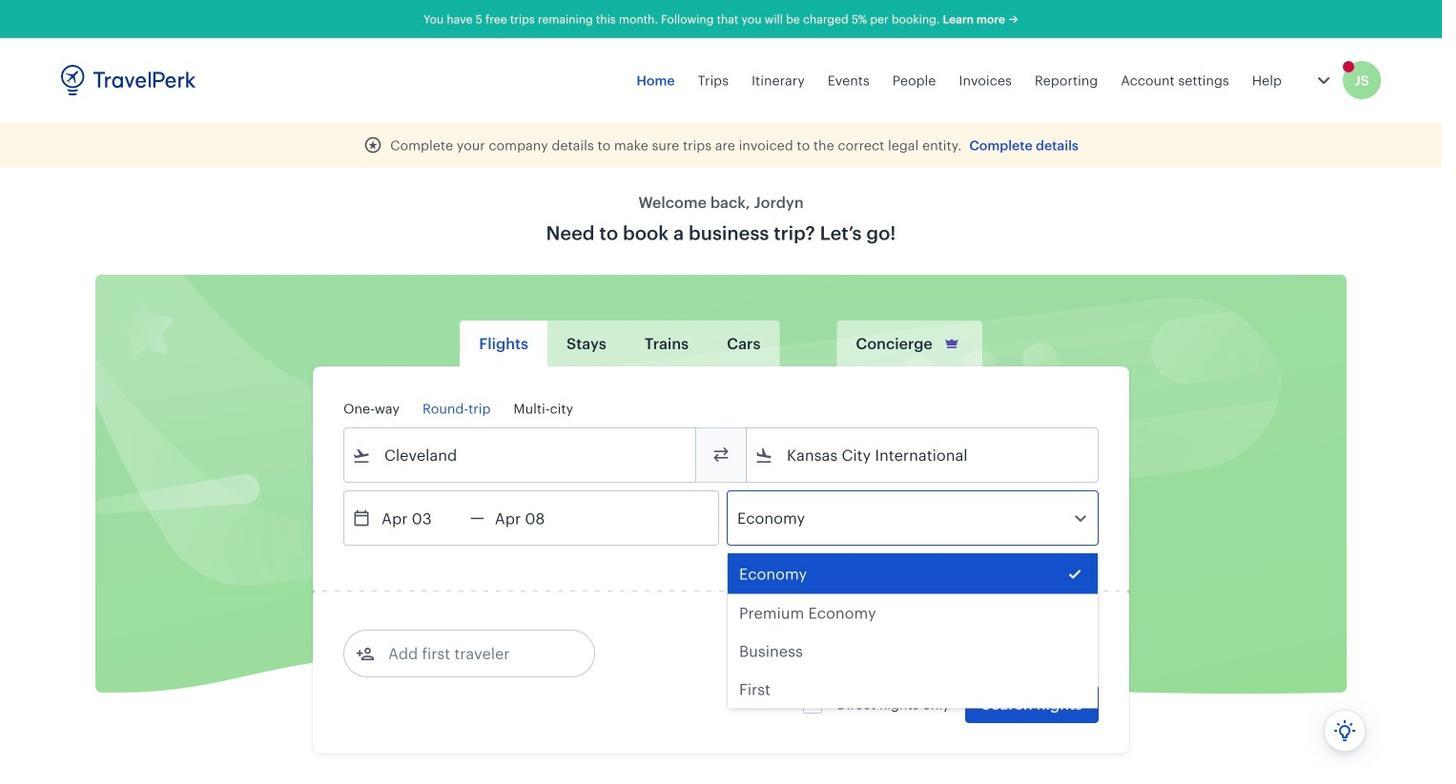 Task type: locate. For each thing, give the bounding box(es) containing it.
Return text field
[[484, 491, 584, 545]]

To search field
[[774, 440, 1073, 470]]



Task type: describe. For each thing, give the bounding box(es) containing it.
Add first traveler search field
[[375, 638, 573, 669]]

Depart text field
[[371, 491, 470, 545]]

From search field
[[371, 440, 671, 470]]



